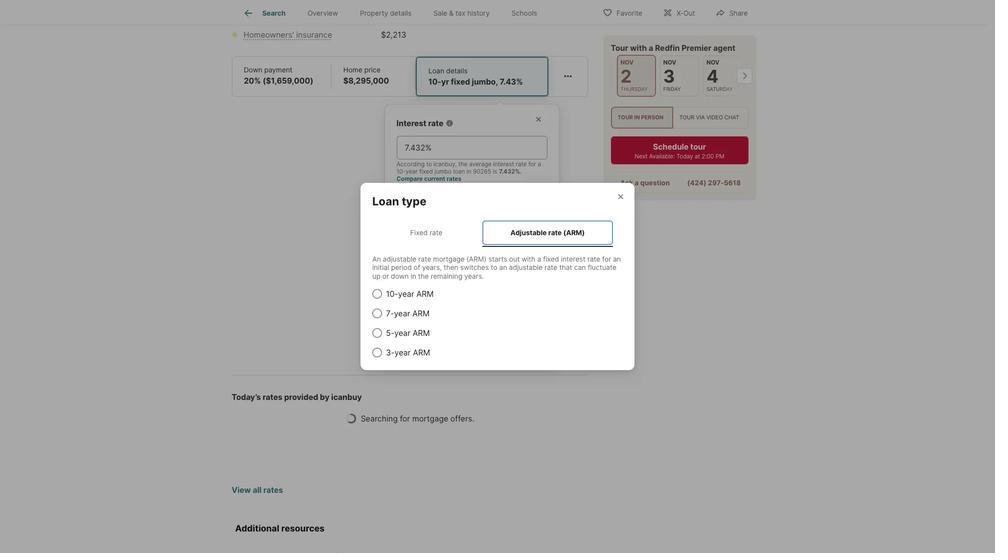 Task type: describe. For each thing, give the bounding box(es) containing it.
(424)
[[688, 179, 707, 187]]

year for 10-year arm
[[398, 289, 415, 299]]

list box containing tour in person
[[611, 107, 749, 129]]

in inside according to icanbuy, the average interest rate for a 10-year fixed jumbo loan in 90265 is 7.432 %. compare current rates
[[467, 168, 472, 175]]

3-year ARM radio
[[373, 348, 382, 358]]

0 vertical spatial interest
[[294, 10, 322, 20]]

favorite button
[[595, 2, 651, 22]]

tour with a redfin premier agent
[[611, 43, 736, 53]]

search
[[262, 9, 286, 17]]

property for property details
[[360, 9, 388, 17]]

ask
[[621, 179, 634, 187]]

(424) 297-5618 link
[[688, 179, 741, 187]]

year for 15-year fixed jumbo
[[423, 256, 439, 266]]

provided
[[284, 393, 318, 403]]

interest inside according to icanbuy, the average interest rate for a 10-year fixed jumbo loan in 90265 is 7.432 %. compare current rates
[[493, 160, 515, 168]]

homeowners' insurance
[[244, 30, 332, 40]]

via
[[696, 114, 705, 121]]

x-out
[[677, 9, 696, 17]]

your
[[424, 330, 439, 338]]

additional
[[235, 524, 279, 534]]

10-year arm
[[386, 289, 434, 299]]

compare current rates link
[[397, 175, 462, 183]]

tour for tour via video chat
[[680, 114, 695, 121]]

nov for 3
[[664, 59, 677, 66]]

additional resources
[[235, 524, 325, 534]]

property taxes link
[[425, 10, 480, 20]]

tab list inside loan type dialog
[[373, 219, 623, 247]]

icanbuy
[[331, 393, 362, 403]]

5618
[[724, 179, 741, 187]]

loan inside loan details 10-yr fixed jumbo, 7.43%
[[429, 66, 445, 75]]

jumbo down your
[[430, 347, 451, 355]]

%.
[[515, 168, 522, 175]]

2 horizontal spatial in
[[635, 114, 640, 121]]

year for 20-year fixed jumbo
[[424, 236, 440, 246]]

homeowners' insurance link
[[244, 30, 332, 40]]

schools tab
[[501, 1, 549, 25]]

adjustable rate tab
[[483, 221, 613, 245]]

view all rates
[[232, 486, 283, 496]]

2:00
[[702, 153, 714, 160]]

loan type element
[[373, 183, 439, 209]]

loan details 10-yr fixed jumbo, 7.43%
[[429, 66, 523, 87]]

to inside an adjustable rate mortgage (arm) starts out with a fixed interest rate for an initial period of years, then switches to an adjustable rate that can fluctuate up or down in the remaining years.
[[491, 263, 498, 272]]

yr
[[442, 77, 449, 87]]

20-year fixed jumbo radio
[[397, 236, 407, 246]]

arm for 10-year arm
[[417, 289, 434, 299]]

interest inside an adjustable rate mortgage (arm) starts out with a fixed interest rate for an initial period of years, then switches to an adjustable rate that can fluctuate up or down in the remaining years.
[[561, 255, 586, 263]]

3-
[[386, 348, 395, 358]]

then
[[444, 263, 459, 272]]

details for loan details 10-yr fixed jumbo, 7.43%
[[447, 66, 468, 75]]

(arm) inside an adjustable rate mortgage (arm) starts out with a fixed interest rate for an initial period of years, then switches to an adjustable rate that can fluctuate up or down in the remaining years.
[[467, 255, 487, 263]]

schedule tour next available: today at 2:00 pm
[[635, 142, 725, 160]]

fixed up '20-year fixed jumbo'
[[442, 217, 460, 227]]

loan inside dialog
[[373, 195, 399, 209]]

so
[[503, 338, 510, 347]]

interest rate
[[397, 118, 444, 128]]

more loan types
[[412, 295, 474, 305]]

fixed down the "30-year fixed jumbo"
[[442, 236, 460, 246]]

20%
[[244, 76, 261, 86]]

price
[[365, 65, 381, 74]]

2
[[621, 66, 632, 87]]

video
[[707, 114, 723, 121]]

favorite
[[617, 9, 643, 17]]

fixed
[[411, 229, 428, 237]]

a left redfin at the top right
[[649, 43, 654, 53]]

adjustable
[[511, 229, 547, 237]]

year for 3-year arm
[[395, 348, 411, 358]]

a right ask
[[635, 179, 639, 187]]

a inside an adjustable rate mortgage (arm) starts out with a fixed interest rate for an initial period of years, then switches to an adjustable rate that can fluctuate up or down in the remaining years.
[[538, 255, 542, 263]]

year for 7-year arm
[[394, 309, 410, 319]]

7.432
[[499, 168, 515, 175]]

down payment 20% ($1,659,000)
[[244, 65, 314, 86]]

297-
[[708, 179, 724, 187]]

out
[[509, 255, 520, 263]]

year for 10-year fixed jumbo
[[423, 276, 439, 285]]

5-
[[386, 329, 395, 338]]

down
[[391, 272, 409, 280]]

taxes
[[460, 10, 480, 20]]

7-year ARM radio
[[373, 309, 382, 319]]

principal and interest
[[244, 10, 322, 20]]

nov 4 saturday
[[707, 59, 734, 93]]

payment
[[264, 65, 293, 74]]

arm for 7-year arm
[[413, 309, 430, 319]]

for inside an adjustable rate mortgage (arm) starts out with a fixed interest rate for an initial period of years, then switches to an adjustable rate that can fluctuate up or down in the remaining years.
[[603, 255, 612, 263]]

tour for tour with a redfin premier agent
[[611, 43, 629, 53]]

today
[[677, 153, 694, 160]]

up
[[373, 272, 381, 280]]

search link
[[243, 7, 286, 19]]

nov 3 friday
[[664, 59, 681, 93]]

overview tab
[[297, 1, 349, 25]]

switches
[[461, 263, 489, 272]]

rate right interest
[[428, 118, 444, 128]]

an
[[373, 255, 381, 263]]

rates inside the today's rates provided by icanbuy searching for mortgage offers.
[[263, 393, 283, 403]]

&
[[449, 9, 454, 17]]

rate inside according to icanbuy, the average interest rate for a 10-year fixed jumbo loan in 90265 is 7.432 %. compare current rates
[[516, 160, 527, 168]]

10-year ARM radio
[[373, 289, 382, 299]]

next
[[635, 153, 648, 160]]

jumbo for 15-year fixed jumbo
[[461, 256, 484, 266]]

home
[[344, 65, 363, 74]]

rate inside tab
[[430, 229, 443, 237]]

tour via video chat
[[680, 114, 740, 121]]

sale & tax history tab
[[423, 1, 501, 25]]

nov 2 thursday
[[621, 59, 648, 93]]

loan type dialog
[[361, 183, 635, 371]]

jumbo for 30-year fixed jumbo
[[463, 217, 485, 227]]

7-
[[386, 309, 394, 319]]

tour
[[691, 142, 707, 152]]

nov for 4
[[707, 59, 720, 66]]

fixed inside loan details 10-yr fixed jumbo, 7.43%
[[451, 77, 470, 87]]

2 vertical spatial rates
[[264, 486, 283, 496]]

10- inside according to icanbuy, the average interest rate for a 10-year fixed jumbo loan in 90265 is 7.432 %. compare current rates
[[397, 168, 406, 175]]

today's rates provided by icanbuy searching for mortgage offers.
[[232, 393, 475, 424]]

jumbo inside according to icanbuy, the average interest rate for a 10-year fixed jumbo loan in 90265 is 7.432 %. compare current rates
[[435, 168, 452, 175]]

30-
[[411, 217, 424, 227]]

fixed rate tab
[[382, 221, 471, 245]]

can
[[575, 263, 586, 272]]

lightbulb icon image
[[397, 330, 416, 349]]

10- inside loan details 10-yr fixed jumbo, 7.43%
[[429, 77, 442, 87]]

years,
[[422, 263, 442, 272]]

a inside according to icanbuy, the average interest rate for a 10-year fixed jumbo loan in 90265 is 7.432 %. compare current rates
[[538, 160, 541, 168]]

history
[[468, 9, 490, 17]]

mortgage inside the today's rates provided by icanbuy searching for mortgage offers.
[[413, 414, 449, 424]]

tab list containing search
[[232, 0, 556, 25]]

years.
[[465, 272, 484, 280]]

rate up years, on the top left of page
[[419, 255, 431, 263]]

homeowners'
[[244, 30, 294, 40]]

today's
[[232, 393, 261, 403]]

1 horizontal spatial with
[[631, 43, 647, 53]]

tour in person
[[618, 114, 664, 121]]

starts
[[489, 255, 508, 263]]

compare
[[397, 175, 423, 183]]

10- inside loan type dialog
[[386, 289, 398, 299]]

schools
[[512, 9, 538, 17]]

loan inside according to icanbuy, the average interest rate for a 10-year fixed jumbo loan in 90265 is 7.432 %. compare current rates
[[454, 168, 465, 175]]

out
[[684, 9, 696, 17]]

30-year fixed jumbo radio
[[397, 217, 407, 227]]

(arm) inside the adjustable rate "tab"
[[564, 229, 585, 237]]



Task type: vqa. For each thing, say whether or not it's contained in the screenshot.
most
no



Task type: locate. For each thing, give the bounding box(es) containing it.
(arm) up can
[[564, 229, 585, 237]]

ask a question
[[621, 179, 670, 187]]

1 horizontal spatial (arm)
[[564, 229, 585, 237]]

tooltip containing interest rate
[[385, 97, 741, 367]]

0 vertical spatial (arm)
[[564, 229, 585, 237]]

1 vertical spatial adjustable
[[509, 263, 543, 272]]

list box
[[611, 107, 749, 129]]

0 vertical spatial with
[[631, 43, 647, 53]]

the inside an adjustable rate mortgage (arm) starts out with a fixed interest rate for an initial period of years, then switches to an adjustable rate that can fluctuate up or down in the remaining years.
[[419, 272, 429, 280]]

interest
[[397, 118, 427, 128]]

view
[[232, 486, 251, 496]]

an
[[614, 255, 621, 263], [500, 263, 508, 272]]

0 vertical spatial for
[[529, 160, 537, 168]]

lightbulb icon element
[[397, 330, 424, 356]]

the down of
[[419, 272, 429, 280]]

to down the 'starts'
[[491, 263, 498, 272]]

type inside dialog
[[402, 195, 427, 209]]

year inside according to icanbuy, the average interest rate for a 10-year fixed jumbo loan in 90265 is 7.432 %. compare current rates
[[406, 168, 418, 175]]

2 horizontal spatial for
[[603, 255, 612, 263]]

0 vertical spatial mortgage
[[433, 255, 465, 263]]

overview
[[308, 9, 338, 17]]

90265
[[473, 168, 492, 175]]

jumbo up years.
[[461, 256, 484, 266]]

details inside loan details 10-yr fixed jumbo, 7.43%
[[447, 66, 468, 75]]

according
[[397, 160, 425, 168]]

fixed down then in the top left of the page
[[441, 276, 459, 285]]

tour left via
[[680, 114, 695, 121]]

0 vertical spatial adjustable
[[383, 255, 417, 263]]

initial
[[373, 263, 389, 272]]

1 vertical spatial an
[[500, 263, 508, 272]]

jumbo for 10-year fixed jumbo
[[461, 276, 484, 285]]

year for 5-year arm
[[395, 329, 411, 338]]

1 horizontal spatial interest
[[493, 160, 515, 168]]

question
[[641, 179, 670, 187]]

tour
[[611, 43, 629, 53], [618, 114, 633, 121], [680, 114, 695, 121]]

tab list
[[232, 0, 556, 25], [373, 219, 623, 247]]

1 horizontal spatial to
[[491, 263, 498, 272]]

loan left average
[[454, 168, 465, 175]]

1 vertical spatial rates
[[263, 393, 283, 403]]

rate right adjustable
[[549, 229, 562, 237]]

interest up insurance
[[294, 10, 322, 20]]

schedule
[[654, 142, 689, 152]]

1 horizontal spatial the
[[459, 160, 468, 168]]

nov down redfin at the top right
[[664, 59, 677, 66]]

the inside according to icanbuy, the average interest rate for a 10-year fixed jumbo loan in 90265 is 7.432 %. compare current rates
[[459, 160, 468, 168]]

adjustable up period
[[383, 255, 417, 263]]

insurance
[[296, 30, 332, 40]]

fixed up remaining
[[441, 256, 459, 266]]

0 horizontal spatial for
[[400, 414, 410, 424]]

details
[[390, 9, 412, 17], [447, 66, 468, 75]]

0 vertical spatial details
[[390, 9, 412, 17]]

10- down of
[[411, 276, 423, 285]]

in left "90265"
[[467, 168, 472, 175]]

10-year fixed jumbo
[[411, 276, 484, 285]]

1 horizontal spatial details
[[447, 66, 468, 75]]

0 horizontal spatial an
[[500, 263, 508, 272]]

7.43%
[[500, 77, 523, 87]]

year
[[406, 168, 418, 175], [424, 217, 440, 227], [424, 236, 440, 246], [423, 256, 439, 266], [423, 276, 439, 285], [398, 289, 415, 299], [394, 309, 410, 319], [395, 329, 411, 338], [395, 348, 411, 358]]

0 horizontal spatial with
[[522, 255, 536, 263]]

nov down the agent
[[707, 59, 720, 66]]

tax
[[456, 9, 466, 17]]

0 horizontal spatial loan
[[434, 295, 450, 305]]

1 horizontal spatial in
[[467, 168, 472, 175]]

is
[[493, 168, 498, 175]]

chat
[[725, 114, 740, 121]]

you'll
[[512, 338, 529, 347]]

sale & tax history
[[434, 9, 490, 17]]

or
[[383, 272, 389, 280]]

to up "compare current rates" "link"
[[427, 160, 432, 168]]

2 vertical spatial for
[[400, 414, 410, 424]]

10-year fixed jumbo radio
[[397, 276, 407, 285]]

1 vertical spatial loan
[[434, 295, 450, 305]]

tab list containing fixed rate
[[373, 219, 623, 247]]

5-year arm
[[386, 329, 430, 338]]

view all rates link
[[232, 486, 283, 496]]

jumbo up switches
[[462, 236, 485, 246]]

the left average
[[459, 160, 468, 168]]

an up fluctuate
[[614, 255, 621, 263]]

0 horizontal spatial nov
[[621, 59, 634, 66]]

(arm) up switches
[[467, 255, 487, 263]]

nov for 2
[[621, 59, 634, 66]]

to inside according to icanbuy, the average interest rate for a 10-year fixed jumbo loan in 90265 is 7.432 %. compare current rates
[[427, 160, 432, 168]]

mortgage left offers. at the left
[[413, 414, 449, 424]]

tab list up the 'starts'
[[373, 219, 623, 247]]

0 vertical spatial tab list
[[232, 0, 556, 25]]

0 vertical spatial rates
[[447, 175, 462, 183]]

an down the 'starts'
[[500, 263, 508, 272]]

for inside the today's rates provided by icanbuy searching for mortgage offers.
[[400, 414, 410, 424]]

rates right today's
[[263, 393, 283, 403]]

property
[[360, 9, 388, 17], [425, 10, 458, 20]]

ask a question link
[[621, 179, 670, 187]]

fixed left the icanbuy, at the top of the page
[[420, 168, 433, 175]]

in
[[635, 114, 640, 121], [467, 168, 472, 175], [411, 272, 417, 280]]

0 horizontal spatial interest
[[294, 10, 322, 20]]

,
[[499, 338, 501, 347]]

loan type up the 30-year fixed jumbo radio
[[373, 195, 427, 209]]

2 vertical spatial in
[[411, 272, 417, 280]]

property for property taxes
[[425, 10, 458, 20]]

2 vertical spatial interest
[[561, 255, 586, 263]]

resources
[[282, 524, 325, 534]]

for inside according to icanbuy, the average interest rate for a 10-year fixed jumbo loan in 90265 is 7.432 %. compare current rates
[[529, 160, 537, 168]]

tooltip
[[385, 97, 741, 367]]

with right out
[[522, 255, 536, 263]]

30-year fixed jumbo
[[411, 217, 485, 227]]

next image
[[737, 68, 753, 84]]

2 nov from the left
[[664, 59, 677, 66]]

rates inside according to icanbuy, the average interest rate for a 10-year fixed jumbo loan in 90265 is 7.432 %. compare current rates
[[447, 175, 462, 183]]

property inside tab
[[360, 9, 388, 17]]

fixed inside according to icanbuy, the average interest rate for a 10-year fixed jumbo loan in 90265 is 7.432 %. compare current rates
[[420, 168, 433, 175]]

loan
[[429, 66, 445, 75], [373, 195, 399, 209], [397, 198, 415, 208]]

remaining
[[431, 272, 463, 280]]

10- up interest rate
[[429, 77, 442, 87]]

loan type up 30-
[[397, 198, 435, 208]]

1 vertical spatial the
[[419, 272, 429, 280]]

according to icanbuy, the average interest rate for a 10-year fixed jumbo loan in 90265 is 7.432 %. compare current rates
[[397, 160, 541, 183]]

arm down the more
[[413, 309, 430, 319]]

0 horizontal spatial adjustable
[[383, 255, 417, 263]]

nov inside 'nov 3 friday'
[[664, 59, 677, 66]]

your , so you'll need a
[[424, 330, 547, 355]]

5-year ARM radio
[[373, 329, 382, 338]]

(arm)
[[564, 229, 585, 237], [467, 255, 487, 263]]

0 vertical spatial loan
[[454, 168, 465, 175]]

redfin
[[656, 43, 680, 53]]

interest left %. on the top
[[493, 160, 515, 168]]

fixed right "yr"
[[451, 77, 470, 87]]

share
[[730, 9, 748, 17]]

rate inside "tab"
[[549, 229, 562, 237]]

year for 30-year fixed jumbo
[[424, 217, 440, 227]]

jumbo for 20-year fixed jumbo
[[462, 236, 485, 246]]

15-year fixed jumbo
[[411, 256, 484, 266]]

average
[[469, 160, 492, 168]]

1 horizontal spatial property
[[425, 10, 458, 20]]

rate right 7.432
[[516, 160, 527, 168]]

types
[[452, 295, 474, 305]]

details up "yr"
[[447, 66, 468, 75]]

tab list up $2,213
[[232, 0, 556, 25]]

in down of
[[411, 272, 417, 280]]

0 vertical spatial to
[[427, 160, 432, 168]]

for right %. on the top
[[529, 160, 537, 168]]

1 vertical spatial tab list
[[373, 219, 623, 247]]

x-out button
[[655, 2, 704, 22]]

2 horizontal spatial interest
[[561, 255, 586, 263]]

mortgage up then in the top left of the page
[[433, 255, 465, 263]]

arm up 3-year arm
[[413, 329, 430, 338]]

and
[[277, 10, 291, 20]]

$8,295,000
[[344, 76, 389, 86]]

in left person
[[635, 114, 640, 121]]

loan right the more
[[434, 295, 450, 305]]

rate down the "30-year fixed jumbo"
[[430, 229, 443, 237]]

rates down the icanbuy, at the top of the page
[[447, 175, 462, 183]]

arm for 5-year arm
[[413, 329, 430, 338]]

premier
[[682, 43, 712, 53]]

property details
[[360, 9, 412, 17]]

fixed inside an adjustable rate mortgage (arm) starts out with a fixed interest rate for an initial period of years, then switches to an adjustable rate that can fluctuate up or down in the remaining years.
[[544, 255, 559, 263]]

rates
[[447, 175, 462, 183], [263, 393, 283, 403], [264, 486, 283, 496]]

1 vertical spatial mortgage
[[413, 414, 449, 424]]

1 vertical spatial to
[[491, 263, 498, 272]]

rate left the that
[[545, 263, 558, 272]]

loan
[[454, 168, 465, 175], [434, 295, 450, 305]]

to
[[427, 160, 432, 168], [491, 263, 498, 272]]

15-year fixed jumbo radio
[[397, 256, 407, 266]]

1 vertical spatial interest
[[493, 160, 515, 168]]

for up fluctuate
[[603, 255, 612, 263]]

1 vertical spatial details
[[447, 66, 468, 75]]

arm for 3-year arm
[[413, 348, 430, 358]]

arm down 10-year fixed jumbo
[[417, 289, 434, 299]]

fixed down the adjustable rate "tab"
[[544, 255, 559, 263]]

0 horizontal spatial in
[[411, 272, 417, 280]]

available:
[[650, 153, 675, 160]]

nov up thursday
[[621, 59, 634, 66]]

nov inside nov 2 thursday
[[621, 59, 634, 66]]

property taxes
[[425, 10, 480, 20]]

0 vertical spatial the
[[459, 160, 468, 168]]

1 horizontal spatial nov
[[664, 59, 677, 66]]

loan type
[[373, 195, 427, 209], [397, 198, 435, 208]]

0 vertical spatial an
[[614, 255, 621, 263]]

0 horizontal spatial (arm)
[[467, 255, 487, 263]]

10- right 10-year arm option
[[386, 289, 398, 299]]

in inside an adjustable rate mortgage (arm) starts out with a fixed interest rate for an initial period of years, then switches to an adjustable rate that can fluctuate up or down in the remaining years.
[[411, 272, 417, 280]]

10- up loan type element
[[397, 168, 406, 175]]

2 horizontal spatial nov
[[707, 59, 720, 66]]

adjustable
[[383, 255, 417, 263], [509, 263, 543, 272]]

rates right all
[[264, 486, 283, 496]]

for right searching
[[400, 414, 410, 424]]

7-year arm
[[386, 309, 430, 319]]

property details tab
[[349, 1, 423, 25]]

fixed
[[451, 77, 470, 87], [420, 168, 433, 175], [442, 217, 460, 227], [442, 236, 460, 246], [544, 255, 559, 263], [441, 256, 459, 266], [441, 276, 459, 285]]

3-year arm
[[386, 348, 430, 358]]

nov
[[621, 59, 634, 66], [664, 59, 677, 66], [707, 59, 720, 66]]

3 nov from the left
[[707, 59, 720, 66]]

jumbo up '20-year fixed jumbo'
[[463, 217, 485, 227]]

for
[[529, 160, 537, 168], [603, 255, 612, 263], [400, 414, 410, 424]]

agent
[[714, 43, 736, 53]]

rate up fluctuate
[[588, 255, 601, 263]]

person
[[642, 114, 664, 121]]

tour left person
[[618, 114, 633, 121]]

loan.
[[453, 347, 469, 355]]

arm down your
[[413, 348, 430, 358]]

(424) 297-5618
[[688, 179, 741, 187]]

20-
[[411, 236, 424, 246]]

an adjustable rate mortgage (arm) starts out with a fixed interest rate for an initial period of years, then switches to an adjustable rate that can fluctuate up or down in the remaining years.
[[373, 255, 621, 280]]

None text field
[[405, 142, 539, 154]]

a inside your , so you'll need a
[[424, 347, 428, 355]]

a down your
[[424, 347, 428, 355]]

1 horizontal spatial adjustable
[[509, 263, 543, 272]]

more
[[412, 295, 432, 305]]

1 vertical spatial for
[[603, 255, 612, 263]]

tour for tour in person
[[618, 114, 633, 121]]

1 horizontal spatial for
[[529, 160, 537, 168]]

loan type inside dialog
[[373, 195, 427, 209]]

need
[[530, 338, 547, 347]]

0 horizontal spatial details
[[390, 9, 412, 17]]

1 nov from the left
[[621, 59, 634, 66]]

interest up can
[[561, 255, 586, 263]]

None button
[[617, 55, 656, 97], [660, 55, 700, 97], [704, 55, 743, 97], [617, 55, 656, 97], [660, 55, 700, 97], [704, 55, 743, 97]]

a right %. on the top
[[538, 160, 541, 168]]

jumbo,
[[472, 77, 498, 87]]

mortgage inside an adjustable rate mortgage (arm) starts out with a fixed interest rate for an initial period of years, then switches to an adjustable rate that can fluctuate up or down in the remaining years.
[[433, 255, 465, 263]]

details up $2,213
[[390, 9, 412, 17]]

with inside an adjustable rate mortgage (arm) starts out with a fixed interest rate for an initial period of years, then switches to an adjustable rate that can fluctuate up or down in the remaining years.
[[522, 255, 536, 263]]

1 horizontal spatial loan
[[454, 168, 465, 175]]

by
[[320, 393, 330, 403]]

current
[[424, 175, 446, 183]]

nov inside nov 4 saturday
[[707, 59, 720, 66]]

adjustable down out
[[509, 263, 543, 272]]

down
[[244, 65, 263, 74]]

jumbo right according
[[435, 168, 452, 175]]

details for property details
[[390, 9, 412, 17]]

1 horizontal spatial an
[[614, 255, 621, 263]]

tour up the 2
[[611, 43, 629, 53]]

with up nov 2 thursday
[[631, 43, 647, 53]]

3
[[664, 66, 675, 87]]

1 vertical spatial with
[[522, 255, 536, 263]]

0 horizontal spatial to
[[427, 160, 432, 168]]

1 vertical spatial (arm)
[[467, 255, 487, 263]]

mortgage
[[433, 255, 465, 263], [413, 414, 449, 424]]

0 horizontal spatial the
[[419, 272, 429, 280]]

jumbo down switches
[[461, 276, 484, 285]]

0 vertical spatial in
[[635, 114, 640, 121]]

jumbo
[[435, 168, 452, 175], [463, 217, 485, 227], [462, 236, 485, 246], [461, 256, 484, 266], [461, 276, 484, 285], [430, 347, 451, 355]]

details inside tab
[[390, 9, 412, 17]]

x-
[[677, 9, 684, 17]]

$2,213
[[381, 30, 407, 40]]

0 horizontal spatial property
[[360, 9, 388, 17]]

1 vertical spatial in
[[467, 168, 472, 175]]

adjustable rate (arm)
[[511, 229, 585, 237]]

a right out
[[538, 255, 542, 263]]



